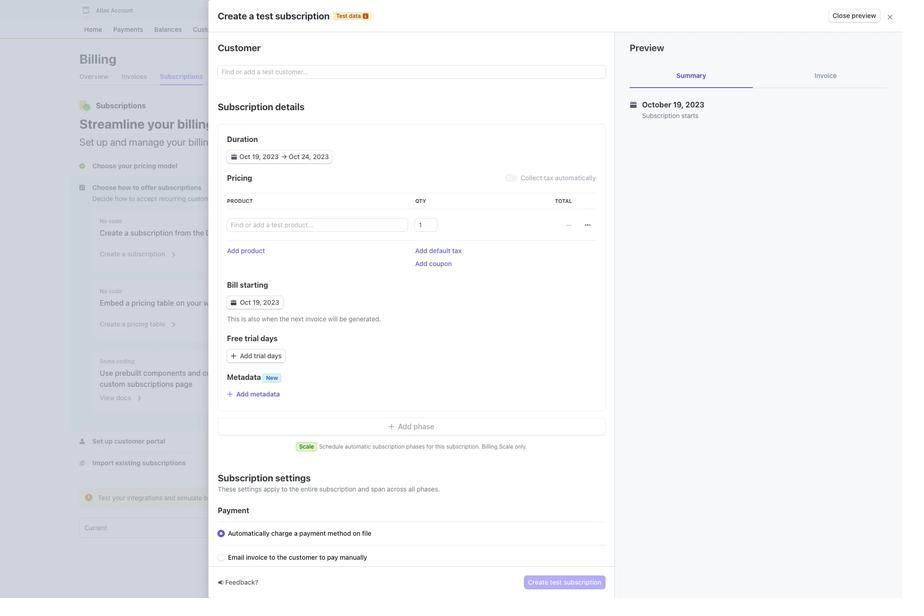 Task type: describe. For each thing, give the bounding box(es) containing it.
the left next at left
[[280, 315, 289, 323]]

Find or add a test customer… text field
[[218, 66, 605, 79]]

0 horizontal spatial pricing
[[227, 174, 252, 182]]

1 horizontal spatial pricing
[[592, 102, 618, 110]]

scale inside button
[[633, 220, 650, 228]]

add for add coupon
[[415, 260, 428, 268]]

entire
[[301, 486, 318, 494]]

1 vertical spatial view
[[100, 394, 115, 402]]

create for create a test subscription
[[218, 10, 247, 21]]

1 horizontal spatial customer
[[289, 554, 318, 562]]

charge
[[271, 530, 292, 538]]

to inside some coding use prebuilt components and custom uis to create a custom subscriptions page
[[243, 369, 250, 378]]

no code share a payment link with your customers
[[329, 218, 472, 237]]

add phase button
[[218, 419, 605, 435]]

email
[[228, 554, 244, 562]]

0 horizontal spatial test
[[256, 10, 273, 21]]

for
[[427, 444, 434, 451]]

billing for billing starter
[[602, 121, 620, 129]]

subscription details
[[218, 102, 305, 112]]

1 vertical spatial billing
[[188, 136, 214, 148]]

streamline your billing workflows set up and manage your billing operations to capture more revenue and accept recurring payments globally.
[[79, 116, 549, 148]]

payments inside 0.5% on recurring payments create subscriptions, offer trials or discounts, and effortlessly manage recurring billing.
[[647, 133, 677, 141]]

file
[[362, 530, 372, 538]]

days for add trial days
[[267, 352, 282, 360]]

schedule
[[319, 444, 343, 451]]

metadata
[[227, 374, 261, 382]]

close preview
[[833, 12, 877, 19]]

trials
[[674, 145, 688, 153]]

add for add trial days
[[240, 352, 252, 360]]

orders.
[[218, 195, 239, 203]]

days for free trial days
[[261, 335, 278, 343]]

time for one-
[[705, 183, 718, 191]]

streamline
[[79, 116, 145, 132]]

—
[[567, 221, 572, 229]]

manage inside 0.5% on recurring payments create subscriptions, offer trials or discounts, and effortlessly manage recurring billing.
[[778, 145, 802, 153]]

billing scale 0.8% on recurring payments and one-time invoice payments automate quoting, subscription billing, invoicing, revenue recovery, and revenue recognition.
[[592, 170, 792, 210]]

0.5%
[[592, 133, 608, 141]]

scale inside billing scale 0.8% on recurring payments and one-time invoice payments automate quoting, subscription billing, invoicing, revenue recovery, and revenue recognition.
[[613, 170, 629, 178]]

add for add phase
[[398, 423, 412, 431]]

1 horizontal spatial settings
[[275, 473, 311, 484]]

checkout
[[475, 299, 508, 308]]

starts
[[682, 112, 699, 120]]

subscription inside "october 19, 2023 subscription starts"
[[642, 112, 680, 120]]

some
[[100, 358, 115, 365]]

2 vertical spatial billing
[[204, 495, 222, 502]]

more
[[312, 136, 335, 148]]

no for share a payment link with your customers
[[329, 218, 336, 225]]

1 vertical spatial docs
[[116, 394, 131, 402]]

your inside offer subscriptions on your website with a checkout integration
[[407, 299, 423, 308]]

0 horizontal spatial invoice
[[246, 554, 268, 562]]

1 horizontal spatial docs
[[345, 324, 360, 332]]

create test subscription
[[528, 579, 602, 587]]

email invoice to the customer to pay manually
[[228, 554, 367, 562]]

no for create a subscription from the dashboard
[[100, 218, 107, 225]]

upgrade to scale button
[[592, 218, 653, 230]]

link
[[388, 229, 400, 237]]

a inside button
[[122, 250, 125, 258]]

recurring inside billing scale 0.8% on recurring payments and one-time invoice payments automate quoting, subscription billing, invoicing, revenue recovery, and revenue recognition.
[[619, 183, 646, 191]]

oct
[[240, 299, 251, 307]]

create inside 0.5% on recurring payments create subscriptions, offer trials or discounts, and effortlessly manage recurring billing.
[[592, 145, 612, 153]]

method
[[328, 530, 351, 538]]

on inside no code embed a pricing table on your website
[[176, 299, 185, 308]]

test for test data
[[336, 12, 348, 19]]

scale left schedule
[[299, 444, 314, 451]]

schedule automatic subscription phases for this subscription. billing scale only.
[[319, 444, 527, 451]]

0 horizontal spatial custom
[[100, 381, 125, 389]]

product
[[241, 247, 265, 255]]

create inside 'no code create a subscription from the dashboard'
[[100, 229, 123, 237]]

subscription settings these settings apply to the entire subscription and span across all phases.
[[218, 473, 440, 494]]

payment
[[218, 507, 249, 515]]

decide
[[92, 195, 113, 203]]

this
[[435, 444, 445, 451]]

offer inside dropdown button
[[141, 184, 156, 192]]

summary
[[677, 72, 706, 79]]

create a test subscription
[[218, 10, 330, 21]]

offer inside 0.5% on recurring payments create subscriptions, offer trials or discounts, and effortlessly manage recurring billing.
[[658, 145, 672, 153]]

create
[[252, 369, 274, 378]]

and inside 0.5% on recurring payments create subscriptions, offer trials or discounts, and effortlessly manage recurring billing.
[[730, 145, 742, 153]]

website inside offer subscriptions on your website with a checkout integration
[[425, 299, 451, 308]]

a inside button
[[122, 321, 125, 328]]

automatically
[[228, 530, 270, 538]]

Find or add a test product… text field
[[227, 219, 408, 232]]

test inside button
[[550, 579, 562, 587]]

collect tax automatically
[[521, 174, 596, 182]]

add for add default tax
[[415, 247, 428, 255]]

billing starter
[[602, 121, 643, 129]]

trial for free
[[245, 335, 259, 343]]

code for embed
[[109, 288, 122, 295]]

invoicing,
[[709, 194, 737, 202]]

preview
[[852, 12, 877, 19]]

all
[[408, 486, 415, 494]]

create for create test subscription
[[528, 579, 549, 587]]

subscription inside create test subscription button
[[564, 579, 602, 587]]

embed
[[100, 299, 124, 308]]

add trial days button
[[227, 350, 285, 363]]

capture
[[276, 136, 310, 148]]

will
[[328, 315, 338, 323]]

manage inside streamline your billing workflows set up and manage your billing operations to capture more revenue and accept recurring payments globally.
[[129, 136, 164, 148]]

discounts,
[[698, 145, 729, 153]]

is
[[241, 315, 246, 323]]

subscriptions inside offer subscriptions on your website with a checkout integration
[[349, 299, 395, 308]]

billing.
[[621, 153, 641, 161]]

test your integrations and simulate billing scenarios through time with test clocks .
[[98, 495, 343, 502]]

19, for oct
[[253, 299, 262, 307]]

total
[[555, 198, 572, 204]]

also
[[248, 315, 260, 323]]

pricing inside button
[[127, 321, 148, 328]]

details
[[275, 102, 305, 112]]

prebuilt
[[115, 369, 141, 378]]

create a pricing table
[[100, 321, 165, 328]]

coding
[[116, 358, 135, 365]]

add product
[[227, 247, 265, 255]]

invoice inside billing scale 0.8% on recurring payments and one-time invoice payments automate quoting, subscription billing, invoicing, revenue recovery, and revenue recognition.
[[720, 183, 741, 191]]

upgrade
[[596, 220, 623, 228]]

on inside billing scale 0.8% on recurring payments and one-time invoice payments automate quoting, subscription billing, invoicing, revenue recovery, and revenue recognition.
[[609, 183, 617, 191]]

oct 19, 2023 button
[[227, 296, 283, 309]]

components
[[143, 369, 186, 378]]

subscription inside create a subscription button
[[127, 250, 165, 258]]

1 vertical spatial tab list
[[79, 519, 804, 538]]

new
[[266, 375, 278, 382]]

close
[[833, 12, 850, 19]]

start date field
[[238, 152, 281, 162]]

trial for add
[[254, 352, 266, 360]]

pay
[[327, 554, 338, 562]]

this is also when the next invoice will be generated.
[[227, 315, 381, 323]]

2023 for oct
[[263, 299, 279, 307]]

0 horizontal spatial customer
[[188, 195, 216, 203]]

october 19, 2023 subscription starts
[[642, 101, 705, 120]]

subscription inside 'no code create a subscription from the dashboard'
[[130, 229, 173, 237]]

0 vertical spatial view docs button
[[323, 318, 372, 335]]

invoice link
[[764, 64, 888, 88]]

to inside choose how to offer subscriptions dropdown button
[[133, 184, 139, 192]]

these
[[218, 486, 236, 494]]

when
[[262, 315, 278, 323]]

time for through
[[279, 495, 292, 502]]

table inside no code embed a pricing table on your website
[[157, 299, 174, 308]]

0 vertical spatial billing
[[177, 116, 214, 132]]

preview
[[630, 42, 664, 53]]

1 vertical spatial settings
[[238, 486, 262, 494]]

one-
[[691, 183, 705, 191]]

up
[[96, 136, 108, 148]]

0 horizontal spatial view docs button
[[94, 388, 143, 405]]

next
[[291, 315, 304, 323]]

subscriptions,
[[614, 145, 656, 153]]

0 horizontal spatial svg image
[[231, 154, 237, 160]]

create for create a pricing table
[[100, 321, 120, 328]]

payment inside no code share a payment link with your customers
[[357, 229, 387, 237]]

test data
[[336, 12, 361, 19]]

1 horizontal spatial view
[[329, 324, 344, 332]]

no code embed a pricing table on your website
[[100, 288, 230, 308]]

2 horizontal spatial revenue
[[739, 194, 763, 202]]

test clocks link
[[308, 495, 341, 502]]

tax inside add default tax button
[[452, 247, 462, 255]]



Task type: locate. For each thing, give the bounding box(es) containing it.
1 vertical spatial view docs button
[[94, 388, 143, 405]]

0 vertical spatial pricing
[[131, 299, 155, 308]]

create
[[218, 10, 247, 21], [592, 145, 612, 153], [100, 229, 123, 237], [100, 250, 120, 258], [100, 321, 120, 328], [528, 579, 549, 587]]

invoice
[[720, 183, 741, 191], [306, 315, 326, 323], [246, 554, 268, 562]]

add up add coupon
[[415, 247, 428, 255]]

pricing up create a pricing table button
[[131, 299, 155, 308]]

revenue left the recovery,
[[739, 194, 763, 202]]

0 vertical spatial table
[[157, 299, 174, 308]]

0 vertical spatial payment
[[357, 229, 387, 237]]

0 vertical spatial docs
[[345, 324, 360, 332]]

with inside no code share a payment link with your customers
[[402, 229, 417, 237]]

time down apply
[[279, 495, 292, 502]]

1 horizontal spatial view docs
[[329, 324, 360, 332]]

with down entire
[[294, 495, 306, 502]]

0 horizontal spatial manage
[[129, 136, 164, 148]]

oct 19, 2023
[[240, 299, 279, 307]]

uis
[[230, 369, 241, 378]]

1 horizontal spatial offer
[[658, 145, 672, 153]]

add default tax button
[[415, 247, 462, 256]]

docs down prebuilt
[[116, 394, 131, 402]]

svg image left add phase
[[389, 425, 394, 430]]

product
[[227, 198, 253, 204]]

0 vertical spatial invoice
[[720, 183, 741, 191]]

to up start date "field" in the top left of the page
[[265, 136, 274, 148]]

1 vertical spatial how
[[115, 195, 127, 203]]

code inside no code share a payment link with your customers
[[338, 218, 351, 225]]

1 vertical spatial test
[[308, 495, 320, 502]]

scenarios
[[223, 495, 252, 502]]

custom left uis
[[203, 369, 228, 378]]

1 horizontal spatial test
[[336, 12, 348, 19]]

view down use
[[100, 394, 115, 402]]

billing for billing scale 0.8% on recurring payments and one-time invoice payments automate quoting, subscription billing, invoicing, revenue recovery, and revenue recognition.
[[592, 170, 611, 178]]

automatic
[[345, 444, 371, 451]]

1 vertical spatial trial
[[254, 352, 266, 360]]

revenue inside streamline your billing workflows set up and manage your billing operations to capture more revenue and accept recurring payments globally.
[[337, 136, 372, 148]]

0 vertical spatial test
[[256, 10, 273, 21]]

across
[[387, 486, 407, 494]]

0 vertical spatial view docs
[[329, 324, 360, 332]]

offer up decide how to accept recurring customer orders.
[[141, 184, 156, 192]]

svg image inside oct 19, 2023 button
[[231, 300, 236, 306]]

svg image for add phase
[[389, 425, 394, 430]]

add for add metadata
[[236, 391, 249, 399]]

website up the this
[[204, 299, 230, 308]]

to right uis
[[243, 369, 250, 378]]

use
[[100, 369, 113, 378]]

subscription for subscription settings these settings apply to the entire subscription and span across all phases.
[[218, 473, 273, 484]]

tax
[[544, 174, 554, 182], [452, 247, 462, 255]]

phases
[[406, 444, 425, 451]]

scale down recognition.
[[633, 220, 650, 228]]

0 vertical spatial offer
[[658, 145, 672, 153]]

no down decide
[[100, 218, 107, 225]]

svg image down operations
[[231, 154, 237, 160]]

to down choose how to offer subscriptions dropdown button
[[129, 195, 135, 203]]

add down metadata
[[236, 391, 249, 399]]

billing inside billing scale 0.8% on recurring payments and one-time invoice payments automate quoting, subscription billing, invoicing, revenue recovery, and revenue recognition.
[[592, 170, 611, 178]]

view docs down use
[[100, 394, 131, 402]]

0 vertical spatial 2023
[[686, 101, 705, 109]]

days up create
[[267, 352, 282, 360]]

1 vertical spatial 2023
[[263, 299, 279, 307]]

pricing
[[131, 299, 155, 308], [127, 321, 148, 328]]

metadata
[[250, 391, 280, 399]]

billing
[[177, 116, 214, 132], [188, 136, 214, 148], [204, 495, 222, 502]]

2 horizontal spatial invoice
[[720, 183, 741, 191]]

2023 up when
[[263, 299, 279, 307]]

trial right free
[[245, 335, 259, 343]]

1 horizontal spatial accept
[[393, 136, 423, 148]]

to down charge
[[269, 554, 275, 562]]

table up create a pricing table button
[[157, 299, 174, 308]]

starting
[[240, 281, 268, 290]]

add down the dashboard
[[227, 247, 239, 255]]

a inside no code share a payment link with your customers
[[351, 229, 355, 237]]

payments left globally.
[[467, 136, 511, 148]]

1 vertical spatial time
[[279, 495, 292, 502]]

a inside no code embed a pricing table on your website
[[126, 299, 130, 308]]

docs down be
[[345, 324, 360, 332]]

a inside 'no code create a subscription from the dashboard'
[[125, 229, 129, 237]]

2 vertical spatial test
[[550, 579, 562, 587]]

subscription down the october
[[642, 112, 680, 120]]

test
[[256, 10, 273, 21], [308, 495, 320, 502], [550, 579, 562, 587]]

subscription inside billing scale 0.8% on recurring payments and one-time invoice payments automate quoting, subscription billing, invoicing, revenue recovery, and revenue recognition.
[[649, 194, 686, 202]]

0 horizontal spatial tax
[[452, 247, 462, 255]]

trial inside button
[[254, 352, 266, 360]]

offer left trials
[[658, 145, 672, 153]]

to inside upgrade to scale button
[[625, 220, 631, 228]]

subscriptions inside dropdown button
[[158, 184, 202, 192]]

scale down billing.
[[613, 170, 629, 178]]

0 vertical spatial svg image
[[231, 154, 237, 160]]

subscriptions inside some coding use prebuilt components and custom uis to create a custom subscriptions page
[[127, 381, 174, 389]]

days inside button
[[267, 352, 282, 360]]

0 horizontal spatial view docs
[[100, 394, 131, 402]]

19, inside button
[[253, 299, 262, 307]]

1 vertical spatial svg image
[[231, 354, 236, 359]]

accept inside streamline your billing workflows set up and manage your billing operations to capture more revenue and accept recurring payments globally.
[[393, 136, 423, 148]]

billing
[[79, 51, 117, 67], [602, 121, 620, 129], [592, 170, 611, 178], [482, 444, 498, 451]]

0 vertical spatial customer
[[188, 195, 216, 203]]

revenue
[[337, 136, 372, 148], [739, 194, 763, 202], [605, 202, 629, 210]]

billing,
[[688, 194, 707, 202]]

view docs button down prebuilt
[[94, 388, 143, 405]]

1 vertical spatial pricing
[[127, 321, 148, 328]]

settings up entire
[[275, 473, 311, 484]]

to inside subscription settings these settings apply to the entire subscription and span across all phases.
[[282, 486, 288, 494]]

subscriptions up generated.
[[349, 299, 395, 308]]

1 vertical spatial pricing
[[227, 174, 252, 182]]

subscription inside subscription settings these settings apply to the entire subscription and span across all phases.
[[320, 486, 356, 494]]

2 website from the left
[[425, 299, 451, 308]]

payments inside streamline your billing workflows set up and manage your billing operations to capture more revenue and accept recurring payments globally.
[[467, 136, 511, 148]]

1 vertical spatial custom
[[100, 381, 125, 389]]

subscriptions down components
[[127, 381, 174, 389]]

the down charge
[[277, 554, 287, 562]]

a inside some coding use prebuilt components and custom uis to create a custom subscriptions page
[[275, 369, 280, 378]]

manually
[[340, 554, 367, 562]]

no code create a subscription from the dashboard
[[100, 218, 243, 237]]

tab list containing summary
[[630, 64, 888, 88]]

0 vertical spatial tax
[[544, 174, 554, 182]]

19, up starts
[[673, 101, 684, 109]]

2023 up starts
[[686, 101, 705, 109]]

subscription for subscription details
[[218, 102, 273, 112]]

payments
[[647, 133, 677, 141], [467, 136, 511, 148], [648, 183, 677, 191], [743, 183, 772, 191]]

1 website from the left
[[204, 299, 230, 308]]

1 vertical spatial accept
[[137, 195, 157, 203]]

0 horizontal spatial payment
[[299, 530, 326, 538]]

how inside dropdown button
[[118, 184, 131, 192]]

billing for billing
[[79, 51, 117, 67]]

1 horizontal spatial invoice
[[306, 315, 326, 323]]

add product button
[[227, 247, 265, 256]]

0 vertical spatial test
[[336, 12, 348, 19]]

subscription inside subscription settings these settings apply to the entire subscription and span across all phases.
[[218, 473, 273, 484]]

svg image left oct
[[231, 300, 236, 306]]

code for create
[[109, 218, 122, 225]]

choose how to offer subscriptions
[[92, 184, 202, 192]]

recognition.
[[631, 202, 666, 210]]

svg image for oct 19, 2023
[[231, 300, 236, 306]]

1 vertical spatial offer
[[141, 184, 156, 192]]

test left integrations
[[98, 495, 110, 502]]

0 vertical spatial how
[[118, 184, 131, 192]]

1 horizontal spatial tax
[[544, 174, 554, 182]]

table inside button
[[150, 321, 165, 328]]

dashboard
[[206, 229, 243, 237]]

0 horizontal spatial docs
[[116, 394, 131, 402]]

some coding use prebuilt components and custom uis to create a custom subscriptions page
[[100, 358, 280, 389]]

2 vertical spatial invoice
[[246, 554, 268, 562]]

code up share
[[338, 218, 351, 225]]

workflows
[[216, 116, 279, 132]]

tax right default
[[452, 247, 462, 255]]

feedback? button
[[218, 579, 258, 588]]

code inside no code embed a pricing table on your website
[[109, 288, 122, 295]]

0 vertical spatial subscriptions
[[158, 184, 202, 192]]

your inside no code embed a pricing table on your website
[[187, 299, 202, 308]]

0 vertical spatial tab list
[[630, 64, 888, 88]]

page
[[176, 381, 193, 389]]

feedback?
[[225, 579, 258, 587]]

on
[[609, 133, 617, 141], [609, 183, 617, 191], [176, 299, 185, 308], [397, 299, 406, 308], [353, 530, 361, 538]]

settings
[[275, 473, 311, 484], [238, 486, 262, 494]]

subscription
[[275, 10, 330, 21], [649, 194, 686, 202], [130, 229, 173, 237], [127, 250, 165, 258], [372, 444, 405, 451], [320, 486, 356, 494], [564, 579, 602, 587]]

table down no code embed a pricing table on your website
[[150, 321, 165, 328]]

customer left orders.
[[188, 195, 216, 203]]

2023 for october
[[686, 101, 705, 109]]

days
[[261, 335, 278, 343], [267, 352, 282, 360]]

invoice right email
[[246, 554, 268, 562]]

2023 inside oct 19, 2023 button
[[263, 299, 279, 307]]

0 vertical spatial 19,
[[673, 101, 684, 109]]

payment left method
[[299, 530, 326, 538]]

test for test your integrations and simulate billing scenarios through time with test clocks .
[[98, 495, 110, 502]]

the inside 'no code create a subscription from the dashboard'
[[193, 229, 204, 237]]

0 horizontal spatial revenue
[[337, 136, 372, 148]]

1 vertical spatial customer
[[289, 554, 318, 562]]

on inside 0.5% on recurring payments create subscriptions, offer trials or discounts, and effortlessly manage recurring billing.
[[609, 133, 617, 141]]

manage down streamline
[[129, 136, 164, 148]]

2023 inside "october 19, 2023 subscription starts"
[[686, 101, 705, 109]]

add down free trial days
[[240, 352, 252, 360]]

1 vertical spatial view docs
[[100, 394, 131, 402]]

1 horizontal spatial payment
[[357, 229, 387, 237]]

1 horizontal spatial website
[[425, 299, 451, 308]]

2 horizontal spatial with
[[453, 299, 468, 308]]

revenue right the more
[[337, 136, 372, 148]]

0 vertical spatial view
[[329, 324, 344, 332]]

customers
[[436, 229, 472, 237]]

integrations
[[127, 495, 163, 502]]

bill
[[227, 281, 238, 290]]

no inside no code share a payment link with your customers
[[329, 218, 336, 225]]

add inside button
[[415, 260, 428, 268]]

view docs down be
[[329, 324, 360, 332]]

recurring inside streamline your billing workflows set up and manage your billing operations to capture more revenue and accept recurring payments globally.
[[426, 136, 465, 148]]

pricing up product at the left top of page
[[227, 174, 252, 182]]

no inside 'no code create a subscription from the dashboard'
[[100, 218, 107, 225]]

no inside no code embed a pricing table on your website
[[100, 288, 107, 295]]

a
[[249, 10, 254, 21], [125, 229, 129, 237], [351, 229, 355, 237], [122, 250, 125, 258], [126, 299, 130, 308], [470, 299, 474, 308], [122, 321, 125, 328], [275, 369, 280, 378], [294, 530, 298, 538]]

svg image right —
[[585, 223, 591, 228]]

tax right collect
[[544, 174, 554, 182]]

clocks
[[321, 495, 341, 502]]

invoice left the will
[[306, 315, 326, 323]]

generated.
[[349, 315, 381, 323]]

no for embed a pricing table on your website
[[100, 288, 107, 295]]

choose
[[92, 184, 116, 192]]

1 horizontal spatial with
[[402, 229, 417, 237]]

and inside subscription settings these settings apply to the entire subscription and span across all phases.
[[358, 486, 369, 494]]

how right decide
[[115, 195, 127, 203]]

days up add trial days at the left bottom
[[261, 335, 278, 343]]

1 vertical spatial 19,
[[253, 299, 262, 307]]

and
[[110, 136, 127, 148], [374, 136, 391, 148], [730, 145, 742, 153], [678, 183, 689, 191], [592, 202, 603, 210], [188, 369, 201, 378], [358, 486, 369, 494], [164, 495, 175, 502]]

website down add coupon button
[[425, 299, 451, 308]]

to right upgrade
[[625, 220, 631, 228]]

1 vertical spatial payment
[[299, 530, 326, 538]]

19, for october
[[673, 101, 684, 109]]

invoice
[[815, 72, 837, 79]]

0.5% on recurring payments create subscriptions, offer trials or discounts, and effortlessly manage recurring billing.
[[592, 133, 802, 161]]

1 horizontal spatial test
[[308, 495, 320, 502]]

a inside offer subscriptions on your website with a checkout integration
[[470, 299, 474, 308]]

0 horizontal spatial view
[[100, 394, 115, 402]]

19, right oct
[[253, 299, 262, 307]]

subscription up workflows
[[218, 102, 273, 112]]

be
[[340, 315, 347, 323]]

customer down automatically charge a payment method on file
[[289, 554, 318, 562]]

invoice up invoicing,
[[720, 183, 741, 191]]

how for decide
[[115, 195, 127, 203]]

add metadata
[[236, 391, 280, 399]]

with inside offer subscriptions on your website with a checkout integration
[[453, 299, 468, 308]]

with left checkout
[[453, 299, 468, 308]]

subscriptions
[[96, 102, 146, 110]]

default
[[429, 247, 451, 255]]

19, inside "october 19, 2023 subscription starts"
[[673, 101, 684, 109]]

0 vertical spatial svg image
[[231, 300, 236, 306]]

the left entire
[[289, 486, 299, 494]]

None text field
[[415, 219, 437, 232]]

create for create a subscription
[[100, 250, 120, 258]]

settings up scenarios
[[238, 486, 262, 494]]

payments up the recovery,
[[743, 183, 772, 191]]

subscription up scenarios
[[218, 473, 273, 484]]

manage right effortlessly
[[778, 145, 802, 153]]

integration
[[329, 310, 366, 319]]

0 horizontal spatial 19,
[[253, 299, 262, 307]]

to left pay
[[319, 554, 326, 562]]

to right apply
[[282, 486, 288, 494]]

1 horizontal spatial time
[[705, 183, 718, 191]]

view docs button down offer
[[323, 318, 372, 335]]

0 horizontal spatial test
[[98, 495, 110, 502]]

0 horizontal spatial settings
[[238, 486, 262, 494]]

to up decide how to accept recurring customer orders.
[[133, 184, 139, 192]]

svg image inside the "add phase" button
[[389, 425, 394, 430]]

0 vertical spatial accept
[[393, 136, 423, 148]]

0 vertical spatial days
[[261, 335, 278, 343]]

0 horizontal spatial accept
[[137, 195, 157, 203]]

your inside no code share a payment link with your customers
[[419, 229, 434, 237]]

simulate
[[177, 495, 202, 502]]

svg image
[[231, 154, 237, 160], [585, 223, 591, 228]]

website inside no code embed a pricing table on your website
[[204, 299, 230, 308]]

to inside streamline your billing workflows set up and manage your billing operations to capture more revenue and accept recurring payments globally.
[[265, 136, 274, 148]]

code for share
[[338, 218, 351, 225]]

add left phase
[[398, 423, 412, 431]]

website
[[204, 299, 230, 308], [425, 299, 451, 308]]

scale left the only.
[[499, 444, 514, 451]]

recovery,
[[765, 194, 792, 202]]

time up invoicing,
[[705, 183, 718, 191]]

add phase
[[398, 423, 434, 431]]

create a pricing table button
[[94, 314, 177, 331]]

view down the will
[[329, 324, 344, 332]]

test left data
[[336, 12, 348, 19]]

bill  starting
[[227, 281, 268, 290]]

1 vertical spatial test
[[98, 495, 110, 502]]

no up share
[[329, 218, 336, 225]]

0 vertical spatial with
[[402, 229, 417, 237]]

manage
[[129, 136, 164, 148], [778, 145, 802, 153]]

revenue up upgrade to scale
[[605, 202, 629, 210]]

create inside button
[[100, 250, 120, 258]]

the right from
[[193, 229, 204, 237]]

on inside offer subscriptions on your website with a checkout integration
[[397, 299, 406, 308]]

coupon
[[429, 260, 452, 268]]

how for choose
[[118, 184, 131, 192]]

no up embed at left
[[100, 288, 107, 295]]

svg image
[[231, 300, 236, 306], [231, 354, 236, 359], [389, 425, 394, 430]]

1 vertical spatial days
[[267, 352, 282, 360]]

2 vertical spatial svg image
[[389, 425, 394, 430]]

code down decide
[[109, 218, 122, 225]]

customer
[[218, 42, 261, 53]]

payments up recognition.
[[648, 183, 677, 191]]

1 vertical spatial tax
[[452, 247, 462, 255]]

1 horizontal spatial custom
[[203, 369, 228, 378]]

custom down use
[[100, 381, 125, 389]]

0 horizontal spatial 2023
[[263, 299, 279, 307]]

the inside subscription settings these settings apply to the entire subscription and span across all phases.
[[289, 486, 299, 494]]

collect
[[521, 174, 542, 182]]

time inside billing scale 0.8% on recurring payments and one-time invoice payments automate quoting, subscription billing, invoicing, revenue recovery, and revenue recognition.
[[705, 183, 718, 191]]

offer subscriptions on your website with a checkout integration
[[329, 299, 508, 319]]

through
[[254, 495, 277, 502]]

with
[[402, 229, 417, 237], [453, 299, 468, 308], [294, 495, 306, 502]]

svg image for add trial days
[[231, 354, 236, 359]]

scale
[[613, 170, 629, 178], [633, 220, 650, 228], [299, 444, 314, 451], [499, 444, 514, 451]]

payment left link
[[357, 229, 387, 237]]

1 vertical spatial table
[[150, 321, 165, 328]]

this
[[227, 315, 240, 323]]

1 horizontal spatial revenue
[[605, 202, 629, 210]]

2 vertical spatial with
[[294, 495, 306, 502]]

0 horizontal spatial with
[[294, 495, 306, 502]]

pricing
[[592, 102, 618, 110], [227, 174, 252, 182]]

and inside some coding use prebuilt components and custom uis to create a custom subscriptions page
[[188, 369, 201, 378]]

how right choose
[[118, 184, 131, 192]]

from
[[175, 229, 191, 237]]

add for add product
[[227, 247, 239, 255]]

code inside 'no code create a subscription from the dashboard'
[[109, 218, 122, 225]]

svg image inside the add trial days button
[[231, 354, 236, 359]]

trial up create
[[254, 352, 266, 360]]

0 vertical spatial pricing
[[592, 102, 618, 110]]

0 horizontal spatial website
[[204, 299, 230, 308]]

1 horizontal spatial manage
[[778, 145, 802, 153]]

add metadata button
[[227, 391, 280, 399]]

add trial days
[[240, 352, 282, 360]]

1 vertical spatial svg image
[[585, 223, 591, 228]]

pricing inside no code embed a pricing table on your website
[[131, 299, 155, 308]]

1 vertical spatial with
[[453, 299, 468, 308]]

subscriptions
[[158, 184, 202, 192], [349, 299, 395, 308], [127, 381, 174, 389]]

end date field
[[287, 152, 330, 162]]

subscriptions up decide how to accept recurring customer orders.
[[158, 184, 202, 192]]

docs
[[345, 324, 360, 332], [116, 394, 131, 402]]

payments up trials
[[647, 133, 677, 141]]

with right link
[[402, 229, 417, 237]]

globally.
[[513, 136, 549, 148]]

svg image up uis
[[231, 354, 236, 359]]

code up embed at left
[[109, 288, 122, 295]]

0 vertical spatial settings
[[275, 473, 311, 484]]

2 vertical spatial subscriptions
[[127, 381, 174, 389]]

pricing up billing starter
[[592, 102, 618, 110]]

1 vertical spatial subscriptions
[[349, 299, 395, 308]]

choose how to offer subscriptions button
[[79, 183, 203, 193]]

tab list
[[630, 64, 888, 88], [79, 519, 804, 538]]

add left coupon
[[415, 260, 428, 268]]

pricing down no code embed a pricing table on your website
[[127, 321, 148, 328]]

0 vertical spatial trial
[[245, 335, 259, 343]]

automatically
[[555, 174, 596, 182]]

0 horizontal spatial offer
[[141, 184, 156, 192]]



Task type: vqa. For each thing, say whether or not it's contained in the screenshot.


